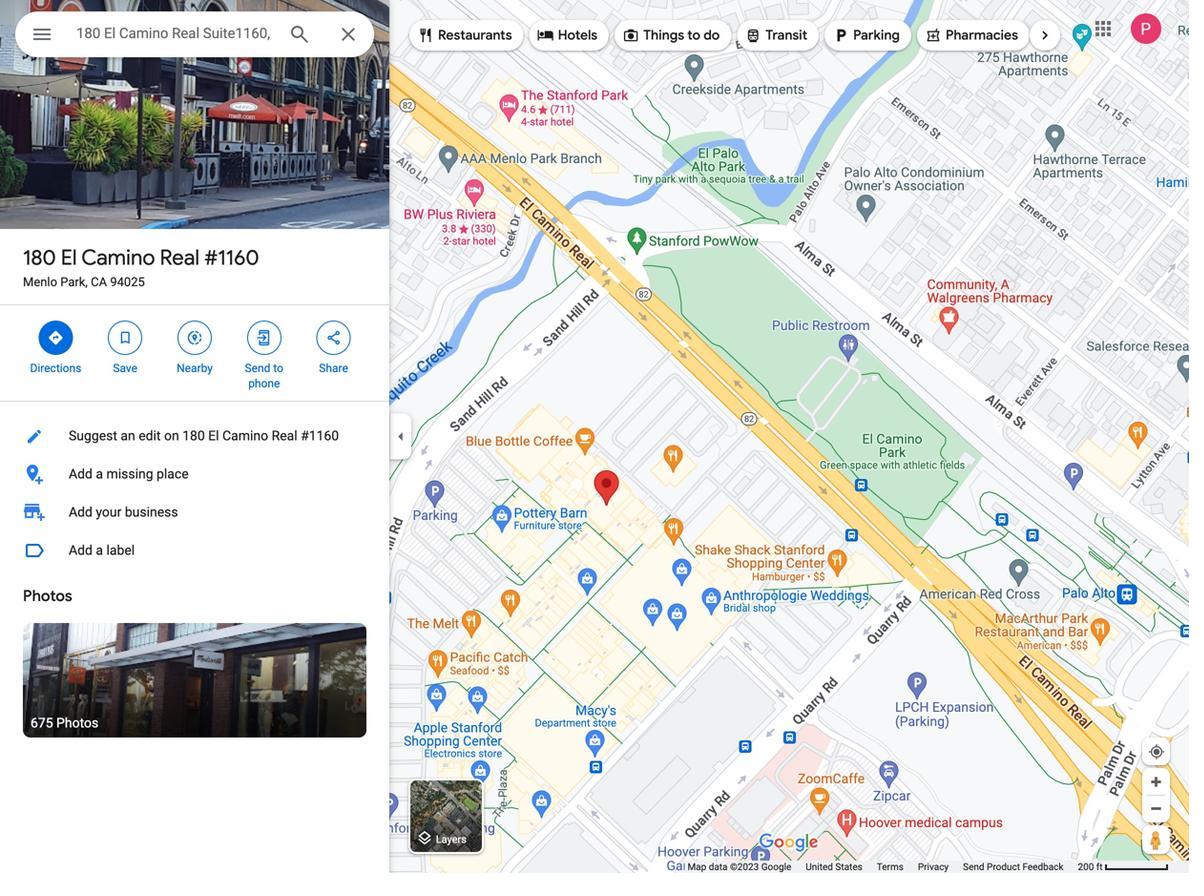 Task type: locate. For each thing, give the bounding box(es) containing it.
3 add from the top
[[69, 543, 93, 558]]

add left your
[[69, 505, 93, 520]]

add inside button
[[69, 466, 93, 482]]

180 inside button
[[182, 428, 205, 444]]

180 inside 180 el camino real #1160 menlo park, ca 94025
[[23, 244, 56, 271]]

footer inside google maps element
[[688, 861, 1078, 874]]

0 vertical spatial to
[[688, 27, 701, 44]]

camino down the phone
[[222, 428, 268, 444]]

1 vertical spatial photos
[[56, 716, 99, 731]]


[[833, 25, 850, 46]]

180 up 'menlo'
[[23, 244, 56, 271]]

180 El Camino Real Suite1160, Palo Alto, CA 94304 field
[[15, 11, 374, 57]]

1 vertical spatial send
[[963, 862, 985, 873]]

0 vertical spatial 180
[[23, 244, 56, 271]]

1 horizontal spatial send
[[963, 862, 985, 873]]

None field
[[76, 22, 273, 45]]

0 horizontal spatial 180
[[23, 244, 56, 271]]

el right on
[[208, 428, 219, 444]]


[[623, 25, 640, 46]]

180
[[23, 244, 56, 271], [182, 428, 205, 444]]

camino
[[81, 244, 155, 271], [222, 428, 268, 444]]

footer
[[688, 861, 1078, 874]]

1 horizontal spatial el
[[208, 428, 219, 444]]

1 vertical spatial #1160
[[301, 428, 339, 444]]

real inside suggest an edit on 180 el camino real #1160 button
[[272, 428, 298, 444]]

a left the missing
[[96, 466, 103, 482]]

map data ©2023 google
[[688, 862, 792, 873]]

photos right the 675
[[56, 716, 99, 731]]

send inside send to phone
[[245, 362, 271, 375]]

real
[[160, 244, 200, 271], [272, 428, 298, 444]]

#1160 down share
[[301, 428, 339, 444]]

to up the phone
[[273, 362, 284, 375]]

on
[[164, 428, 179, 444]]

suggest
[[69, 428, 117, 444]]

add a label button
[[0, 532, 390, 570]]

1 vertical spatial real
[[272, 428, 298, 444]]

0 vertical spatial add
[[69, 466, 93, 482]]

add a missing place
[[69, 466, 189, 482]]

0 horizontal spatial camino
[[81, 244, 155, 271]]

camino up 94025
[[81, 244, 155, 271]]

1 vertical spatial el
[[208, 428, 219, 444]]

send for send to phone
[[245, 362, 271, 375]]

 hotels
[[537, 25, 598, 46]]

675
[[31, 716, 53, 731]]

your
[[96, 505, 122, 520]]

0 horizontal spatial send
[[245, 362, 271, 375]]

actions for 180 el camino real #1160 region
[[0, 306, 390, 401]]

privacy button
[[918, 861, 949, 874]]

to left do on the right
[[688, 27, 701, 44]]

terms button
[[877, 861, 904, 874]]

1 horizontal spatial #1160
[[301, 428, 339, 444]]

zoom in image
[[1149, 775, 1164, 790]]

camino inside 180 el camino real #1160 menlo park, ca 94025
[[81, 244, 155, 271]]

1 add from the top
[[69, 466, 93, 482]]

send to phone
[[245, 362, 284, 390]]

add down suggest
[[69, 466, 93, 482]]

add
[[69, 466, 93, 482], [69, 505, 93, 520], [69, 543, 93, 558]]

send inside button
[[963, 862, 985, 873]]

a inside button
[[96, 466, 103, 482]]

2 add from the top
[[69, 505, 93, 520]]

0 horizontal spatial #1160
[[204, 244, 259, 271]]

2 vertical spatial add
[[69, 543, 93, 558]]

photos
[[23, 587, 72, 606], [56, 716, 99, 731]]

a for label
[[96, 543, 103, 558]]


[[256, 327, 273, 348]]

1 horizontal spatial to
[[688, 27, 701, 44]]

show your location image
[[1148, 744, 1166, 761]]

0 horizontal spatial el
[[61, 244, 77, 271]]

0 vertical spatial a
[[96, 466, 103, 482]]

0 vertical spatial el
[[61, 244, 77, 271]]

2 a from the top
[[96, 543, 103, 558]]

1 horizontal spatial real
[[272, 428, 298, 444]]

none field inside 180 el camino real suite1160, palo alto, ca 94304 'field'
[[76, 22, 273, 45]]

0 vertical spatial send
[[245, 362, 271, 375]]

send
[[245, 362, 271, 375], [963, 862, 985, 873]]

to
[[688, 27, 701, 44], [273, 362, 284, 375]]

0 horizontal spatial to
[[273, 362, 284, 375]]

send for send product feedback
[[963, 862, 985, 873]]

add for add your business
[[69, 505, 93, 520]]

add for add a missing place
[[69, 466, 93, 482]]

0 vertical spatial real
[[160, 244, 200, 271]]

1 vertical spatial add
[[69, 505, 93, 520]]

0 vertical spatial #1160
[[204, 244, 259, 271]]

add your business link
[[0, 494, 390, 532]]

google maps element
[[0, 0, 1190, 874]]

1 a from the top
[[96, 466, 103, 482]]

#1160 inside 180 el camino real #1160 menlo park, ca 94025
[[204, 244, 259, 271]]

send left product
[[963, 862, 985, 873]]

next page image
[[1037, 27, 1054, 44]]

0 vertical spatial camino
[[81, 244, 155, 271]]

parking
[[854, 27, 900, 44]]

1 vertical spatial a
[[96, 543, 103, 558]]

nearby
[[177, 362, 213, 375]]

1 horizontal spatial 180
[[182, 428, 205, 444]]

google account: payton hansen  
(payton.hansen@adept.ai) image
[[1131, 13, 1162, 44]]

united states button
[[806, 861, 863, 874]]

1 vertical spatial camino
[[222, 428, 268, 444]]

200 ft
[[1078, 862, 1103, 873]]

send up the phone
[[245, 362, 271, 375]]

 parking
[[833, 25, 900, 46]]

el
[[61, 244, 77, 271], [208, 428, 219, 444]]

add inside button
[[69, 543, 93, 558]]

1 horizontal spatial camino
[[222, 428, 268, 444]]

add left label
[[69, 543, 93, 558]]

a left label
[[96, 543, 103, 558]]

terms
[[877, 862, 904, 873]]

180 el camino real #1160 main content
[[0, 0, 390, 874]]

a
[[96, 466, 103, 482], [96, 543, 103, 558]]

el up park,
[[61, 244, 77, 271]]

#1160
[[204, 244, 259, 271], [301, 428, 339, 444]]

a inside button
[[96, 543, 103, 558]]

 restaurants
[[417, 25, 512, 46]]

footer containing map data ©2023 google
[[688, 861, 1078, 874]]

1 vertical spatial to
[[273, 362, 284, 375]]

200
[[1078, 862, 1094, 873]]

1 vertical spatial 180
[[182, 428, 205, 444]]

real down the phone
[[272, 428, 298, 444]]

united states
[[806, 862, 863, 873]]

0 horizontal spatial real
[[160, 244, 200, 271]]

add a missing place button
[[0, 455, 390, 494]]

el inside 180 el camino real #1160 menlo park, ca 94025
[[61, 244, 77, 271]]

real up ''
[[160, 244, 200, 271]]

photos down the add a label
[[23, 587, 72, 606]]

#1160 up 
[[204, 244, 259, 271]]

94025
[[110, 275, 145, 289]]

180 right on
[[182, 428, 205, 444]]

share
[[319, 362, 348, 375]]



Task type: vqa. For each thing, say whether or not it's contained in the screenshot.
Frontier "icon" for 187 us dollars text box
no



Task type: describe. For each thing, give the bounding box(es) containing it.
layers
[[436, 834, 467, 846]]


[[186, 327, 203, 348]]

 things to do
[[623, 25, 720, 46]]

feedback
[[1023, 862, 1064, 873]]

show street view coverage image
[[1143, 826, 1170, 854]]

product
[[987, 862, 1021, 873]]

675 photos
[[31, 716, 99, 731]]


[[325, 327, 342, 348]]

#1160 inside button
[[301, 428, 339, 444]]

zoom out image
[[1149, 802, 1164, 816]]

restaurants
[[438, 27, 512, 44]]

photos inside '675 photos' button
[[56, 716, 99, 731]]

to inside  things to do
[[688, 27, 701, 44]]

business
[[125, 505, 178, 520]]

add a label
[[69, 543, 135, 558]]


[[925, 25, 942, 46]]

collapse side panel image
[[390, 426, 411, 447]]

privacy
[[918, 862, 949, 873]]

suggest an edit on 180 el camino real #1160
[[69, 428, 339, 444]]

 search field
[[15, 11, 374, 61]]

200 ft button
[[1078, 862, 1170, 873]]

available search options for this area region
[[395, 12, 1110, 58]]

map
[[688, 862, 707, 873]]

things
[[644, 27, 685, 44]]

 transit
[[745, 25, 808, 46]]

directions
[[30, 362, 81, 375]]

place
[[157, 466, 189, 482]]

 pharmacies
[[925, 25, 1019, 46]]

 button
[[1036, 12, 1110, 58]]

el inside suggest an edit on 180 el camino real #1160 button
[[208, 428, 219, 444]]

menlo
[[23, 275, 57, 289]]

send product feedback button
[[963, 861, 1064, 874]]

 button
[[15, 11, 69, 61]]


[[47, 327, 64, 348]]

675 photos button
[[23, 623, 367, 738]]


[[117, 327, 134, 348]]

add your business
[[69, 505, 178, 520]]

data
[[709, 862, 728, 873]]

ft
[[1097, 862, 1103, 873]]

camino inside button
[[222, 428, 268, 444]]

missing
[[106, 466, 153, 482]]


[[537, 25, 554, 46]]

do
[[704, 27, 720, 44]]


[[417, 25, 434, 46]]

an
[[121, 428, 135, 444]]

park,
[[60, 275, 88, 289]]


[[31, 21, 53, 48]]

©2023
[[730, 862, 759, 873]]

label
[[106, 543, 135, 558]]

pharmacies
[[946, 27, 1019, 44]]

add for add a label
[[69, 543, 93, 558]]

google
[[762, 862, 792, 873]]

transit
[[766, 27, 808, 44]]

180 el camino real #1160 menlo park, ca 94025
[[23, 244, 259, 289]]

real inside 180 el camino real #1160 menlo park, ca 94025
[[160, 244, 200, 271]]


[[1043, 25, 1061, 46]]

save
[[113, 362, 137, 375]]

send product feedback
[[963, 862, 1064, 873]]

united
[[806, 862, 833, 873]]

edit
[[139, 428, 161, 444]]


[[745, 25, 762, 46]]

hotels
[[558, 27, 598, 44]]

a for missing
[[96, 466, 103, 482]]

phone
[[248, 377, 280, 390]]

0 vertical spatial photos
[[23, 587, 72, 606]]

states
[[836, 862, 863, 873]]

ca
[[91, 275, 107, 289]]

to inside send to phone
[[273, 362, 284, 375]]

suggest an edit on 180 el camino real #1160 button
[[0, 417, 390, 455]]



